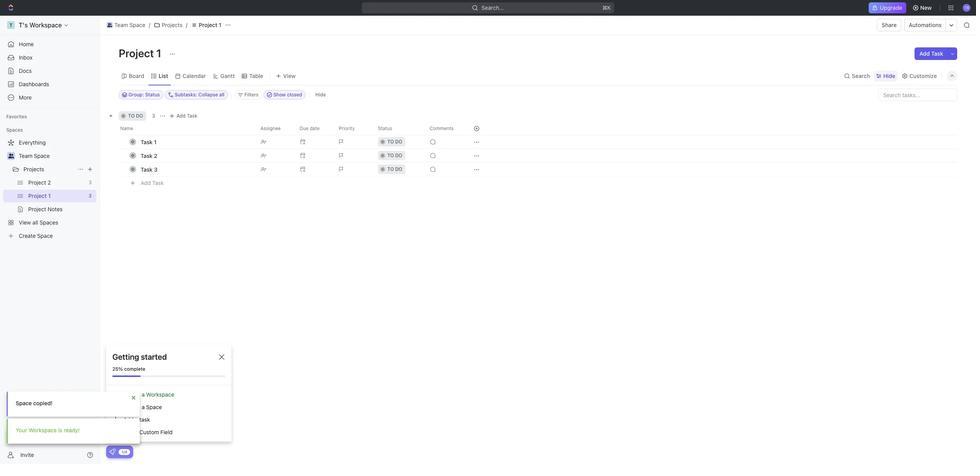 Task type: describe. For each thing, give the bounding box(es) containing it.
to do for ‎task 1
[[388, 139, 403, 145]]

dashboards
[[19, 81, 49, 87]]

team space inside sidebar navigation
[[19, 153, 50, 159]]

space moved to trash
[[14, 433, 66, 439]]

onboarding checklist button image
[[109, 449, 116, 455]]

field
[[161, 429, 173, 436]]

onboarding checklist button element
[[109, 449, 116, 455]]

list
[[159, 72, 168, 79]]

1 horizontal spatial add task
[[177, 113, 197, 119]]

subtasks: collapse all
[[175, 92, 225, 98]]

a for custom
[[135, 429, 138, 436]]

add down "add a task"
[[123, 429, 134, 436]]

t's
[[19, 22, 28, 29]]

a for space
[[142, 404, 145, 410]]

collapse
[[199, 92, 218, 98]]

1 / from the left
[[149, 22, 151, 28]]

share
[[883, 22, 898, 28]]

do for ‎task 1
[[396, 139, 403, 145]]

view button
[[273, 67, 299, 85]]

date
[[310, 125, 320, 131]]

upgrade link
[[870, 2, 907, 13]]

getting
[[113, 352, 139, 361]]

task down task 3
[[152, 179, 164, 186]]

1 vertical spatial team space link
[[19, 150, 95, 162]]

do for ‎task 2
[[396, 153, 403, 158]]

notes
[[48, 206, 63, 212]]

view all spaces link
[[3, 216, 95, 229]]

home link
[[3, 38, 96, 51]]

everything link
[[3, 136, 95, 149]]

docs
[[19, 67, 32, 74]]

project 2 link
[[28, 176, 86, 189]]

user group image
[[107, 23, 112, 27]]

1 horizontal spatial projects link
[[152, 20, 185, 30]]

workspace for your workspace is ready!
[[29, 427, 57, 434]]

hide button
[[875, 70, 898, 81]]

team inside sidebar navigation
[[19, 153, 32, 159]]

upgrade
[[881, 4, 903, 11]]

space copied!
[[16, 400, 53, 407]]

hide button
[[313, 90, 329, 100]]

to do button for ‎task 2
[[374, 149, 425, 163]]

view for view all spaces
[[19, 219, 31, 226]]

custom
[[140, 429, 159, 436]]

all inside view all spaces 'link'
[[33, 219, 38, 226]]

t's workspace
[[19, 22, 62, 29]]

project inside project 2 link
[[28, 179, 46, 186]]

create space
[[19, 232, 53, 239]]

0 vertical spatial add task button
[[916, 47, 949, 60]]

to do button for ‎task 1
[[374, 135, 425, 149]]

ready!
[[64, 427, 80, 434]]

space down everything link
[[34, 153, 50, 159]]

create a space
[[123, 404, 162, 410]]

0 vertical spatial spaces
[[6, 127, 23, 133]]

inbox
[[19, 54, 33, 61]]

tree inside sidebar navigation
[[3, 136, 96, 242]]

space down create a workspace
[[146, 404, 162, 410]]

view all spaces
[[19, 219, 58, 226]]

board link
[[127, 70, 144, 81]]

name
[[120, 125, 133, 131]]

3 right project 2 link
[[89, 180, 92, 185]]

a for task
[[135, 416, 138, 423]]

complete
[[124, 366, 145, 372]]

task up "customize"
[[932, 50, 944, 57]]

add task for bottommost add task button
[[141, 179, 164, 186]]

assignee
[[261, 125, 281, 131]]

task 3 link
[[139, 164, 254, 175]]

comments
[[430, 125, 454, 131]]

search...
[[482, 4, 504, 11]]

view for view
[[283, 72, 296, 79]]

2 / from the left
[[186, 22, 188, 28]]

add up "customize"
[[920, 50, 931, 57]]

‎task 1 link
[[139, 136, 254, 148]]

table link
[[248, 70, 263, 81]]

task
[[140, 416, 150, 423]]

subtasks:
[[175, 92, 197, 98]]

0 vertical spatial project 1
[[199, 22, 222, 28]]

3 down ‎task 2 in the top left of the page
[[154, 166, 158, 173]]

search
[[853, 72, 871, 79]]

home
[[19, 41, 34, 47]]

show
[[274, 92, 286, 98]]

customize button
[[900, 70, 940, 81]]

1/4
[[122, 449, 127, 454]]

add task for add task button to the top
[[920, 50, 944, 57]]

workspace for t's workspace
[[29, 22, 62, 29]]

task down ‎task 2 in the top left of the page
[[141, 166, 153, 173]]

2 for project 2
[[48, 179, 51, 186]]

2 for ‎task 2
[[154, 152, 157, 159]]

3 down group: status
[[152, 113, 155, 119]]

to for ‎task 2
[[388, 153, 394, 158]]

space down view all spaces 'link'
[[37, 232, 53, 239]]

comments button
[[425, 122, 465, 135]]

t's workspace, , element
[[7, 21, 15, 29]]

‎task 1
[[141, 139, 157, 145]]

moved
[[30, 433, 46, 439]]

trash link
[[54, 433, 66, 439]]

sidebar navigation
[[0, 16, 102, 464]]

table
[[250, 72, 263, 79]]

add a custom field
[[123, 429, 173, 436]]

2 vertical spatial add task button
[[137, 178, 167, 188]]

⌘k
[[603, 4, 612, 11]]

board
[[129, 72, 144, 79]]

25%
[[113, 366, 123, 372]]

list link
[[157, 70, 168, 81]]

3 up project notes link
[[89, 193, 92, 199]]

automations button
[[906, 19, 946, 31]]

due date
[[300, 125, 320, 131]]

add up 'name' dropdown button
[[177, 113, 186, 119]]

project notes
[[28, 206, 63, 212]]

create for create a workspace
[[123, 391, 140, 398]]

to do for ‎task 2
[[388, 153, 403, 158]]

started
[[141, 352, 167, 361]]

project 2
[[28, 179, 51, 186]]

status button
[[374, 122, 425, 135]]

gantt
[[221, 72, 235, 79]]

new
[[921, 4, 933, 11]]

add a task
[[123, 416, 150, 423]]

close image
[[219, 354, 225, 360]]

25% complete
[[113, 366, 145, 372]]

your workspace is ready!
[[16, 427, 80, 434]]

filters
[[245, 92, 259, 98]]



Task type: locate. For each thing, give the bounding box(es) containing it.
to do button for task 3
[[374, 162, 425, 176]]

projects link
[[152, 20, 185, 30], [24, 163, 74, 176]]

spaces up create space link on the left
[[40, 219, 58, 226]]

1 horizontal spatial project 1
[[119, 47, 164, 60]]

assignee button
[[256, 122, 295, 135]]

1 vertical spatial create
[[123, 391, 140, 398]]

1 vertical spatial hide
[[316, 92, 326, 98]]

1 horizontal spatial view
[[283, 72, 296, 79]]

create for create space
[[19, 232, 36, 239]]

hide inside button
[[316, 92, 326, 98]]

is
[[58, 427, 62, 434]]

1 vertical spatial team space
[[19, 153, 50, 159]]

1 horizontal spatial project 1 link
[[189, 20, 223, 30]]

‎task 2 link
[[139, 150, 254, 161]]

‎task for ‎task 2
[[141, 152, 153, 159]]

spaces inside 'link'
[[40, 219, 58, 226]]

a left task
[[135, 416, 138, 423]]

tb button
[[961, 2, 974, 14]]

add
[[920, 50, 931, 57], [177, 113, 186, 119], [141, 179, 151, 186], [123, 416, 134, 423], [123, 429, 134, 436]]

‎task inside "link"
[[141, 152, 153, 159]]

docs link
[[3, 65, 96, 77]]

1 vertical spatial project 1
[[119, 47, 164, 60]]

team space link
[[105, 20, 147, 30], [19, 150, 95, 162]]

/
[[149, 22, 151, 28], [186, 22, 188, 28]]

group:
[[129, 92, 144, 98]]

0 horizontal spatial all
[[33, 219, 38, 226]]

status right the group: at the top left of the page
[[145, 92, 160, 98]]

2 vertical spatial workspace
[[29, 427, 57, 434]]

to do
[[128, 113, 143, 119], [388, 139, 403, 145], [388, 153, 403, 158], [388, 166, 403, 172]]

1 vertical spatial team
[[19, 153, 32, 159]]

create
[[19, 232, 36, 239], [123, 391, 140, 398], [123, 404, 140, 410]]

favorites
[[6, 114, 27, 120]]

gantt link
[[219, 70, 235, 81]]

user group image
[[8, 154, 14, 158]]

workspace
[[29, 22, 62, 29], [146, 391, 174, 398], [29, 427, 57, 434]]

0 vertical spatial ‎task
[[141, 139, 153, 145]]

calendar
[[183, 72, 206, 79]]

Search tasks... text field
[[879, 89, 958, 101]]

2 vertical spatial project 1
[[28, 192, 51, 199]]

add task button up 'name' dropdown button
[[167, 111, 201, 121]]

0 vertical spatial create
[[19, 232, 36, 239]]

more
[[19, 94, 32, 101]]

tree containing everything
[[3, 136, 96, 242]]

0 horizontal spatial project 1
[[28, 192, 51, 199]]

status
[[145, 92, 160, 98], [378, 125, 393, 131]]

add task button up "customize"
[[916, 47, 949, 60]]

show closed
[[274, 92, 302, 98]]

project 1 inside sidebar navigation
[[28, 192, 51, 199]]

to do for task 3
[[388, 166, 403, 172]]

0 horizontal spatial spaces
[[6, 127, 23, 133]]

add task button
[[916, 47, 949, 60], [167, 111, 201, 121], [137, 178, 167, 188]]

0 horizontal spatial projects
[[24, 166, 44, 172]]

2 up task 3
[[154, 152, 157, 159]]

2 inside sidebar navigation
[[48, 179, 51, 186]]

to do button
[[374, 135, 425, 149], [374, 149, 425, 163], [374, 162, 425, 176]]

0 horizontal spatial project 1 link
[[28, 190, 86, 202]]

add down task 3
[[141, 179, 151, 186]]

create inside sidebar navigation
[[19, 232, 36, 239]]

search button
[[843, 70, 873, 81]]

0 vertical spatial add task
[[920, 50, 944, 57]]

0 vertical spatial team space link
[[105, 20, 147, 30]]

your
[[16, 427, 27, 434]]

task up 'name' dropdown button
[[187, 113, 197, 119]]

space right user group icon
[[130, 22, 145, 28]]

workspace inside sidebar navigation
[[29, 22, 62, 29]]

1 vertical spatial projects link
[[24, 163, 74, 176]]

2 vertical spatial add task
[[141, 179, 164, 186]]

create space link
[[3, 230, 95, 242]]

1 horizontal spatial team space link
[[105, 20, 147, 30]]

create up "add a task"
[[123, 404, 140, 410]]

add task up 'name' dropdown button
[[177, 113, 197, 119]]

view inside button
[[283, 72, 296, 79]]

workspace up home link
[[29, 22, 62, 29]]

1 vertical spatial workspace
[[146, 391, 174, 398]]

all up 'create space'
[[33, 219, 38, 226]]

1 vertical spatial all
[[33, 219, 38, 226]]

1 horizontal spatial spaces
[[40, 219, 58, 226]]

customize
[[910, 72, 938, 79]]

due date button
[[295, 122, 334, 135]]

status right priority dropdown button
[[378, 125, 393, 131]]

create for create a space
[[123, 404, 140, 410]]

workspace up "create a space"
[[146, 391, 174, 398]]

hide inside dropdown button
[[884, 72, 896, 79]]

0 horizontal spatial status
[[145, 92, 160, 98]]

1 vertical spatial ‎task
[[141, 152, 153, 159]]

projects inside sidebar navigation
[[24, 166, 44, 172]]

1 horizontal spatial 2
[[154, 152, 157, 159]]

0 vertical spatial hide
[[884, 72, 896, 79]]

2 horizontal spatial add task
[[920, 50, 944, 57]]

due
[[300, 125, 309, 131]]

workspace left is
[[29, 427, 57, 434]]

tree
[[3, 136, 96, 242]]

1 horizontal spatial status
[[378, 125, 393, 131]]

to
[[128, 113, 135, 119], [388, 139, 394, 145], [388, 153, 394, 158], [388, 166, 394, 172], [48, 433, 52, 439]]

create down view all spaces
[[19, 232, 36, 239]]

team space down everything
[[19, 153, 50, 159]]

name button
[[119, 122, 256, 135]]

do for task 3
[[396, 166, 403, 172]]

0 horizontal spatial hide
[[316, 92, 326, 98]]

0 vertical spatial view
[[283, 72, 296, 79]]

show closed button
[[264, 90, 306, 100]]

filters button
[[235, 90, 262, 100]]

1 vertical spatial view
[[19, 219, 31, 226]]

0 horizontal spatial team space link
[[19, 150, 95, 162]]

all
[[219, 92, 225, 98], [33, 219, 38, 226]]

0 vertical spatial 2
[[154, 152, 157, 159]]

view up 'create space'
[[19, 219, 31, 226]]

0 vertical spatial projects link
[[152, 20, 185, 30]]

project 1
[[199, 22, 222, 28], [119, 47, 164, 60], [28, 192, 51, 199]]

task
[[932, 50, 944, 57], [187, 113, 197, 119], [141, 166, 153, 173], [152, 179, 164, 186]]

project
[[199, 22, 218, 28], [119, 47, 154, 60], [28, 179, 46, 186], [28, 192, 47, 199], [28, 206, 46, 212]]

to for task 3
[[388, 166, 394, 172]]

0 vertical spatial status
[[145, 92, 160, 98]]

0 vertical spatial project 1 link
[[189, 20, 223, 30]]

a
[[142, 391, 145, 398], [142, 404, 145, 410], [135, 416, 138, 423], [135, 429, 138, 436]]

add task
[[920, 50, 944, 57], [177, 113, 197, 119], [141, 179, 164, 186]]

1 vertical spatial spaces
[[40, 219, 58, 226]]

favorites button
[[3, 112, 30, 122]]

space left moved
[[14, 433, 29, 439]]

a down "add a task"
[[135, 429, 138, 436]]

1 inside sidebar navigation
[[48, 192, 51, 199]]

3
[[152, 113, 155, 119], [154, 166, 158, 173], [89, 180, 92, 185], [89, 193, 92, 199]]

project inside project notes link
[[28, 206, 46, 212]]

add task button down task 3
[[137, 178, 167, 188]]

3 to do button from the top
[[374, 162, 425, 176]]

1 vertical spatial add task
[[177, 113, 197, 119]]

1 horizontal spatial projects
[[162, 22, 183, 28]]

do
[[136, 113, 143, 119], [396, 139, 403, 145], [396, 153, 403, 158], [396, 166, 403, 172]]

team
[[114, 22, 128, 28], [19, 153, 32, 159]]

‎task
[[141, 139, 153, 145], [141, 152, 153, 159]]

‎task down ‎task 1
[[141, 152, 153, 159]]

‎task 2
[[141, 152, 157, 159]]

share button
[[878, 19, 902, 31]]

2 horizontal spatial project 1
[[199, 22, 222, 28]]

all right 'collapse'
[[219, 92, 225, 98]]

0 vertical spatial all
[[219, 92, 225, 98]]

‎task up ‎task 2 in the top left of the page
[[141, 139, 153, 145]]

1 vertical spatial project 1 link
[[28, 190, 86, 202]]

task 3
[[141, 166, 158, 173]]

group: status
[[129, 92, 160, 98]]

0 horizontal spatial add task
[[141, 179, 164, 186]]

0 vertical spatial team space
[[114, 22, 145, 28]]

priority button
[[334, 122, 374, 135]]

a for workspace
[[142, 391, 145, 398]]

spaces
[[6, 127, 23, 133], [40, 219, 58, 226]]

status inside dropdown button
[[378, 125, 393, 131]]

0 horizontal spatial projects link
[[24, 163, 74, 176]]

tb
[[965, 5, 970, 10]]

project notes link
[[28, 203, 95, 216]]

a up task
[[142, 404, 145, 410]]

trash
[[54, 433, 66, 439]]

to for ‎task 1
[[388, 139, 394, 145]]

0 horizontal spatial team
[[19, 153, 32, 159]]

1 horizontal spatial team
[[114, 22, 128, 28]]

a up "create a space"
[[142, 391, 145, 398]]

1 horizontal spatial team space
[[114, 22, 145, 28]]

2 to do button from the top
[[374, 149, 425, 163]]

0 horizontal spatial team space
[[19, 153, 50, 159]]

hide
[[884, 72, 896, 79], [316, 92, 326, 98]]

closed
[[287, 92, 302, 98]]

team space right user group icon
[[114, 22, 145, 28]]

add task up "customize"
[[920, 50, 944, 57]]

view up show closed
[[283, 72, 296, 79]]

0 horizontal spatial 2
[[48, 179, 51, 186]]

2 ‎task from the top
[[141, 152, 153, 159]]

0 horizontal spatial /
[[149, 22, 151, 28]]

1 horizontal spatial /
[[186, 22, 188, 28]]

add left task
[[123, 416, 134, 423]]

invite
[[20, 451, 34, 458]]

2 up the project notes
[[48, 179, 51, 186]]

view inside 'link'
[[19, 219, 31, 226]]

more button
[[3, 91, 96, 104]]

team right user group icon
[[114, 22, 128, 28]]

1 vertical spatial 2
[[48, 179, 51, 186]]

‎task for ‎task 1
[[141, 139, 153, 145]]

1 horizontal spatial hide
[[884, 72, 896, 79]]

0 vertical spatial workspace
[[29, 22, 62, 29]]

2 vertical spatial create
[[123, 404, 140, 410]]

1 vertical spatial status
[[378, 125, 393, 131]]

0 horizontal spatial view
[[19, 219, 31, 226]]

2
[[154, 152, 157, 159], [48, 179, 51, 186]]

dashboards link
[[3, 78, 96, 91]]

add task down task 3
[[141, 179, 164, 186]]

1 horizontal spatial all
[[219, 92, 225, 98]]

hide right closed
[[316, 92, 326, 98]]

1 vertical spatial add task button
[[167, 111, 201, 121]]

1 to do button from the top
[[374, 135, 425, 149]]

getting started
[[113, 352, 167, 361]]

team right user group image
[[19, 153, 32, 159]]

new button
[[910, 2, 937, 14]]

1 vertical spatial projects
[[24, 166, 44, 172]]

hide right search
[[884, 72, 896, 79]]

2 inside "link"
[[154, 152, 157, 159]]

automations
[[910, 22, 942, 28]]

team space
[[114, 22, 145, 28], [19, 153, 50, 159]]

project 1 link
[[189, 20, 223, 30], [28, 190, 86, 202]]

everything
[[19, 139, 46, 146]]

copied!
[[33, 400, 53, 407]]

0 vertical spatial projects
[[162, 22, 183, 28]]

space left copied!
[[16, 400, 32, 407]]

spaces down favorites button
[[6, 127, 23, 133]]

create up "create a space"
[[123, 391, 140, 398]]

inbox link
[[3, 51, 96, 64]]

create a workspace
[[123, 391, 174, 398]]

0 vertical spatial team
[[114, 22, 128, 28]]

1 ‎task from the top
[[141, 139, 153, 145]]



Task type: vqa. For each thing, say whether or not it's contained in the screenshot.
Onboarding checklist button ELEMENT
yes



